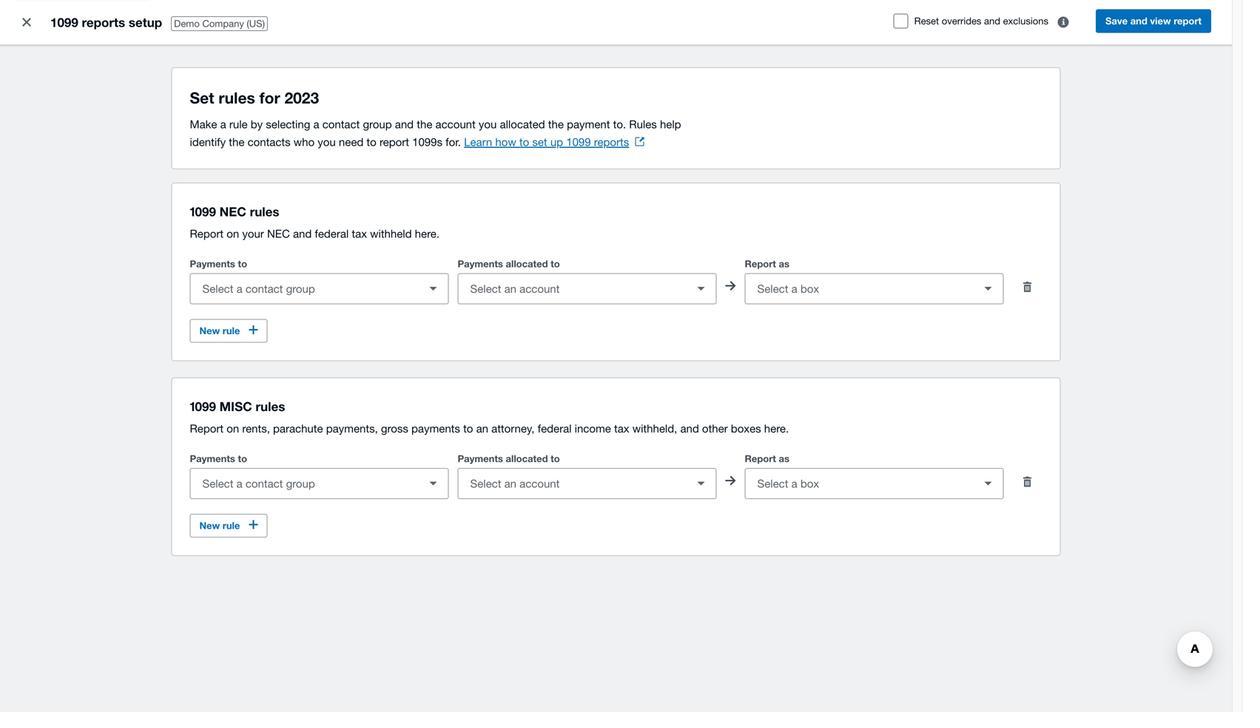 Task type: locate. For each thing, give the bounding box(es) containing it.
report inside save and view report button
[[1174, 15, 1202, 27]]

rules up the your
[[250, 204, 279, 219]]

rules
[[219, 88, 255, 107], [250, 204, 279, 219], [256, 399, 285, 414]]

expand list of boxes image
[[973, 274, 1003, 304]]

selecting
[[266, 118, 310, 131]]

set
[[532, 135, 547, 148]]

1 as from the top
[[779, 258, 789, 270]]

1 vertical spatial allocated
[[506, 258, 548, 270]]

a up who
[[313, 118, 319, 131]]

0 vertical spatial you
[[479, 118, 497, 131]]

set rules for 2023
[[190, 88, 319, 107]]

report on your nec and federal tax withheld here.
[[190, 227, 440, 240]]

1099 down payment
[[566, 135, 591, 148]]

federal left the withheld
[[315, 227, 349, 240]]

your
[[242, 227, 264, 240]]

2 new rule button from the top
[[190, 514, 267, 538]]

to
[[367, 135, 376, 148], [519, 135, 529, 148], [238, 258, 247, 270], [551, 258, 560, 270], [463, 422, 473, 435], [238, 453, 247, 465], [551, 453, 560, 465]]

report
[[190, 227, 224, 240], [745, 258, 776, 270], [190, 422, 224, 435], [745, 453, 776, 465]]

0 vertical spatial payments allocated to field
[[458, 275, 686, 303]]

0 horizontal spatial report
[[380, 135, 409, 148]]

1 vertical spatial payments to field
[[191, 470, 418, 498]]

Payments to field
[[191, 275, 418, 303], [191, 470, 418, 498]]

0 vertical spatial payments to
[[190, 258, 247, 270]]

rules left for
[[219, 88, 255, 107]]

0 vertical spatial on
[[227, 227, 239, 240]]

1 vertical spatial payments allocated to
[[458, 453, 560, 465]]

1 horizontal spatial a
[[313, 118, 319, 131]]

a
[[220, 118, 226, 131], [313, 118, 319, 131]]

1 new rule button from the top
[[190, 319, 267, 343]]

up
[[550, 135, 563, 148]]

rules for misc
[[256, 399, 285, 414]]

2 expand list of contact groups image from the top
[[418, 469, 448, 499]]

expand list of contact groups image
[[418, 274, 448, 304], [418, 469, 448, 499]]

1 vertical spatial as
[[779, 453, 789, 465]]

on left the your
[[227, 227, 239, 240]]

1 payments to field from the top
[[191, 275, 418, 303]]

0 vertical spatial new rule
[[199, 325, 240, 337]]

for.
[[446, 135, 461, 148]]

rule
[[229, 118, 248, 131], [223, 325, 240, 337], [223, 520, 240, 532]]

1 report as field from the top
[[745, 275, 973, 303]]

demo company (us)
[[174, 18, 265, 29]]

1 payments to from the top
[[190, 258, 247, 270]]

income
[[575, 422, 611, 435]]

reports down to.
[[594, 135, 629, 148]]

2 as from the top
[[779, 453, 789, 465]]

payments to down rents,
[[190, 453, 247, 465]]

tax left the withheld
[[352, 227, 367, 240]]

1099 for 1099 reports setup
[[50, 15, 78, 30]]

rule inside make a rule by selecting a contact group and the account you allocated the payment to. rules help identify the contacts who you need to report 1099s for.
[[229, 118, 248, 131]]

1 vertical spatial payments allocated to field
[[458, 470, 686, 498]]

Report as field
[[745, 275, 973, 303], [745, 470, 973, 498]]

expand list of boxes image
[[973, 469, 1003, 499]]

you up "learn" in the top left of the page
[[479, 118, 497, 131]]

federal
[[315, 227, 349, 240], [538, 422, 572, 435]]

2 vertical spatial allocated
[[506, 453, 548, 465]]

you right who
[[318, 135, 336, 148]]

group
[[363, 118, 392, 131]]

1099 for 1099 misc rules
[[190, 399, 216, 414]]

1 vertical spatial here.
[[764, 422, 789, 435]]

payments to for misc
[[190, 453, 247, 465]]

new for misc
[[199, 520, 220, 532]]

federal left income
[[538, 422, 572, 435]]

2 on from the top
[[227, 422, 239, 435]]

report right the view
[[1174, 15, 1202, 27]]

company
[[202, 18, 244, 29]]

and right group
[[395, 118, 414, 131]]

0 horizontal spatial reports
[[82, 15, 125, 30]]

1 vertical spatial new rule
[[199, 520, 240, 532]]

the up up
[[548, 118, 564, 131]]

an
[[476, 422, 488, 435]]

0 vertical spatial new rule button
[[190, 319, 267, 343]]

here.
[[415, 227, 440, 240], [764, 422, 789, 435]]

payments allocated to for 1099 nec rules
[[458, 258, 560, 270]]

1 vertical spatial you
[[318, 135, 336, 148]]

2 new from the top
[[199, 520, 220, 532]]

0 horizontal spatial tax
[[352, 227, 367, 240]]

1 expand list of contact groups image from the top
[[418, 274, 448, 304]]

and left the view
[[1130, 15, 1147, 27]]

the up the 1099s at top left
[[417, 118, 432, 131]]

1 payments allocated to from the top
[[458, 258, 560, 270]]

0 vertical spatial report as
[[745, 258, 789, 270]]

2 report as field from the top
[[745, 470, 973, 498]]

report as for 1099 nec rules
[[745, 258, 789, 270]]

1 vertical spatial expand list of contact groups image
[[418, 469, 448, 499]]

setup
[[129, 15, 162, 30]]

rule for misc
[[223, 520, 240, 532]]

report down group
[[380, 135, 409, 148]]

the
[[417, 118, 432, 131], [548, 118, 564, 131], [229, 135, 244, 148]]

payments to field down report on your nec and federal tax withheld here.
[[191, 275, 418, 303]]

2 payments allocated to field from the top
[[458, 470, 686, 498]]

contact
[[322, 118, 360, 131]]

2 horizontal spatial the
[[548, 118, 564, 131]]

2 payments allocated to from the top
[[458, 453, 560, 465]]

1 vertical spatial tax
[[614, 422, 629, 435]]

0 vertical spatial here.
[[415, 227, 440, 240]]

payments to
[[190, 258, 247, 270], [190, 453, 247, 465]]

save
[[1105, 15, 1128, 27]]

identify
[[190, 135, 226, 148]]

2 vertical spatial rules
[[256, 399, 285, 414]]

1 horizontal spatial federal
[[538, 422, 572, 435]]

withheld,
[[632, 422, 677, 435]]

rules up rents,
[[256, 399, 285, 414]]

1 horizontal spatial report
[[1174, 15, 1202, 27]]

2 payments to from the top
[[190, 453, 247, 465]]

payments allocated to
[[458, 258, 560, 270], [458, 453, 560, 465]]

nec
[[219, 204, 246, 219], [267, 227, 290, 240]]

2 report as from the top
[[745, 453, 789, 465]]

on down misc
[[227, 422, 239, 435]]

1 vertical spatial payments to
[[190, 453, 247, 465]]

delete the empty rule image
[[1013, 467, 1042, 497]]

exclusions
[[1003, 15, 1048, 27]]

as
[[779, 258, 789, 270], [779, 453, 789, 465]]

0 horizontal spatial you
[[318, 135, 336, 148]]

0 horizontal spatial nec
[[219, 204, 246, 219]]

1099
[[50, 15, 78, 30], [566, 135, 591, 148], [190, 204, 216, 219], [190, 399, 216, 414]]

1099 right close rules image
[[50, 15, 78, 30]]

tax
[[352, 227, 367, 240], [614, 422, 629, 435]]

payments
[[190, 258, 235, 270], [458, 258, 503, 270], [190, 453, 235, 465], [458, 453, 503, 465]]

1 vertical spatial on
[[227, 422, 239, 435]]

1 new from the top
[[199, 325, 220, 337]]

the right identify
[[229, 135, 244, 148]]

2 vertical spatial rule
[[223, 520, 240, 532]]

1 report as from the top
[[745, 258, 789, 270]]

overrides
[[942, 15, 981, 27]]

new for nec
[[199, 325, 220, 337]]

1099 left misc
[[190, 399, 216, 414]]

on
[[227, 227, 239, 240], [227, 422, 239, 435]]

rules for nec
[[250, 204, 279, 219]]

1 horizontal spatial here.
[[764, 422, 789, 435]]

1 vertical spatial report as
[[745, 453, 789, 465]]

1 payments allocated to field from the top
[[458, 275, 686, 303]]

report as for 1099 misc rules
[[745, 453, 789, 465]]

1 vertical spatial federal
[[538, 422, 572, 435]]

0 vertical spatial expand list of contact groups image
[[418, 274, 448, 304]]

on for nec
[[227, 227, 239, 240]]

payments,
[[326, 422, 378, 435]]

1 horizontal spatial the
[[417, 118, 432, 131]]

2 payments to field from the top
[[191, 470, 418, 498]]

gross
[[381, 422, 408, 435]]

2 new rule from the top
[[199, 520, 240, 532]]

1 horizontal spatial reports
[[594, 135, 629, 148]]

1 a from the left
[[220, 118, 226, 131]]

demo
[[174, 18, 200, 29]]

0 vertical spatial report as field
[[745, 275, 973, 303]]

payments to for nec
[[190, 258, 247, 270]]

a right make
[[220, 118, 226, 131]]

how
[[495, 135, 516, 148]]

new
[[199, 325, 220, 337], [199, 520, 220, 532]]

here. right the withheld
[[415, 227, 440, 240]]

rules
[[629, 118, 657, 131]]

0 horizontal spatial federal
[[315, 227, 349, 240]]

account
[[435, 118, 476, 131]]

report inside make a rule by selecting a contact group and the account you allocated the payment to. rules help identify the contacts who you need to report 1099s for.
[[380, 135, 409, 148]]

learn
[[464, 135, 492, 148]]

report as
[[745, 258, 789, 270], [745, 453, 789, 465]]

reset
[[914, 15, 939, 27]]

nec up the your
[[219, 204, 246, 219]]

payments to down the your
[[190, 258, 247, 270]]

on for misc
[[227, 422, 239, 435]]

1099 down identify
[[190, 204, 216, 219]]

1 vertical spatial rule
[[223, 325, 240, 337]]

reports left the setup
[[82, 15, 125, 30]]

1 vertical spatial report
[[380, 135, 409, 148]]

and
[[984, 15, 1000, 27], [1130, 15, 1147, 27], [395, 118, 414, 131], [293, 227, 312, 240], [680, 422, 699, 435]]

Payments allocated to field
[[458, 275, 686, 303], [458, 470, 686, 498]]

you
[[479, 118, 497, 131], [318, 135, 336, 148]]

2023
[[284, 88, 319, 107]]

0 vertical spatial new
[[199, 325, 220, 337]]

0 vertical spatial payments to field
[[191, 275, 418, 303]]

1 vertical spatial report as field
[[745, 470, 973, 498]]

0 horizontal spatial a
[[220, 118, 226, 131]]

1 new rule from the top
[[199, 325, 240, 337]]

0 horizontal spatial the
[[229, 135, 244, 148]]

allocated
[[500, 118, 545, 131], [506, 258, 548, 270], [506, 453, 548, 465]]

nec right the your
[[267, 227, 290, 240]]

0 vertical spatial allocated
[[500, 118, 545, 131]]

tax right income
[[614, 422, 629, 435]]

1 horizontal spatial nec
[[267, 227, 290, 240]]

0 vertical spatial payments allocated to
[[458, 258, 560, 270]]

1 vertical spatial rules
[[250, 204, 279, 219]]

allocated for 1099 nec rules
[[506, 258, 548, 270]]

new rule button
[[190, 319, 267, 343], [190, 514, 267, 538]]

1 vertical spatial new
[[199, 520, 220, 532]]

0 vertical spatial rule
[[229, 118, 248, 131]]

attorney,
[[491, 422, 535, 435]]

1 vertical spatial new rule button
[[190, 514, 267, 538]]

payments to field down parachute
[[191, 470, 418, 498]]

reports
[[82, 15, 125, 30], [594, 135, 629, 148]]

0 vertical spatial report
[[1174, 15, 1202, 27]]

1 on from the top
[[227, 227, 239, 240]]

new rule button for nec
[[190, 319, 267, 343]]

0 vertical spatial as
[[779, 258, 789, 270]]

who
[[294, 135, 315, 148]]

report on rents, parachute payments, gross payments to an attorney, federal income tax withheld, and other boxes here.
[[190, 422, 789, 435]]

here. right boxes
[[764, 422, 789, 435]]

other
[[702, 422, 728, 435]]

report
[[1174, 15, 1202, 27], [380, 135, 409, 148]]

as for 1099 nec rules
[[779, 258, 789, 270]]

new rule
[[199, 325, 240, 337], [199, 520, 240, 532]]



Task type: describe. For each thing, give the bounding box(es) containing it.
1 horizontal spatial you
[[479, 118, 497, 131]]

and right the your
[[293, 227, 312, 240]]

delete the empty rule image
[[1013, 272, 1042, 302]]

misc
[[219, 399, 252, 414]]

allocated inside make a rule by selecting a contact group and the account you allocated the payment to. rules help identify the contacts who you need to report 1099s for.
[[500, 118, 545, 131]]

0 vertical spatial federal
[[315, 227, 349, 240]]

0 vertical spatial nec
[[219, 204, 246, 219]]

allocated for 1099 misc rules
[[506, 453, 548, 465]]

and right overrides
[[984, 15, 1000, 27]]

payments
[[411, 422, 460, 435]]

and inside make a rule by selecting a contact group and the account you allocated the payment to. rules help identify the contacts who you need to report 1099s for.
[[395, 118, 414, 131]]

expand list image
[[686, 469, 716, 499]]

make
[[190, 118, 217, 131]]

payments to field for 1099 nec rules
[[191, 275, 418, 303]]

0 vertical spatial tax
[[352, 227, 367, 240]]

payments allocated to field for 1099 misc rules
[[458, 470, 686, 498]]

save and view report button
[[1096, 9, 1211, 33]]

reset overrides and exclusions
[[914, 15, 1048, 27]]

for
[[259, 88, 280, 107]]

rule for nec
[[223, 325, 240, 337]]

1 vertical spatial reports
[[594, 135, 629, 148]]

withheld
[[370, 227, 412, 240]]

and left other
[[680, 422, 699, 435]]

by
[[251, 118, 263, 131]]

(us)
[[247, 18, 265, 29]]

1099 nec rules
[[190, 204, 279, 219]]

to.
[[613, 118, 626, 131]]

1 horizontal spatial tax
[[614, 422, 629, 435]]

learn how to set up 1099 reports
[[464, 135, 629, 148]]

expand list of contact groups image for 1099 misc rules
[[418, 469, 448, 499]]

help
[[660, 118, 681, 131]]

expand list of contact groups image for 1099 nec rules
[[418, 274, 448, 304]]

1 vertical spatial nec
[[267, 227, 290, 240]]

payment
[[567, 118, 610, 131]]

0 vertical spatial reports
[[82, 15, 125, 30]]

0 vertical spatial rules
[[219, 88, 255, 107]]

contacts
[[248, 135, 291, 148]]

view
[[1150, 15, 1171, 27]]

boxes
[[731, 422, 761, 435]]

1099 for 1099 nec rules
[[190, 204, 216, 219]]

report as field for 1099 nec rules
[[745, 275, 973, 303]]

payments to field for 1099 misc rules
[[191, 470, 418, 498]]

new rule for nec
[[199, 325, 240, 337]]

expand list image
[[686, 274, 716, 304]]

close rules image
[[12, 7, 41, 37]]

as for 1099 misc rules
[[779, 453, 789, 465]]

1099s
[[412, 135, 442, 148]]

and inside button
[[1130, 15, 1147, 27]]

report as field for 1099 misc rules
[[745, 470, 973, 498]]

new rule button for misc
[[190, 514, 267, 538]]

learn how to set up 1099 reports link
[[464, 135, 644, 148]]

set
[[190, 88, 214, 107]]

2 a from the left
[[313, 118, 319, 131]]

rents,
[[242, 422, 270, 435]]

make a rule by selecting a contact group and the account you allocated the payment to. rules help identify the contacts who you need to report 1099s for.
[[190, 118, 681, 148]]

payments allocated to field for 1099 nec rules
[[458, 275, 686, 303]]

new rule for misc
[[199, 520, 240, 532]]

payments allocated to for 1099 misc rules
[[458, 453, 560, 465]]

parachute
[[273, 422, 323, 435]]

1099 misc rules
[[190, 399, 285, 414]]

to inside make a rule by selecting a contact group and the account you allocated the payment to. rules help identify the contacts who you need to report 1099s for.
[[367, 135, 376, 148]]

0 horizontal spatial here.
[[415, 227, 440, 240]]

1099 reports setup
[[50, 15, 162, 30]]

need
[[339, 135, 363, 148]]

clear overrides and exclusions image
[[1048, 7, 1078, 37]]

save and view report
[[1105, 15, 1202, 27]]



Task type: vqa. For each thing, say whether or not it's contained in the screenshot.
the left the
yes



